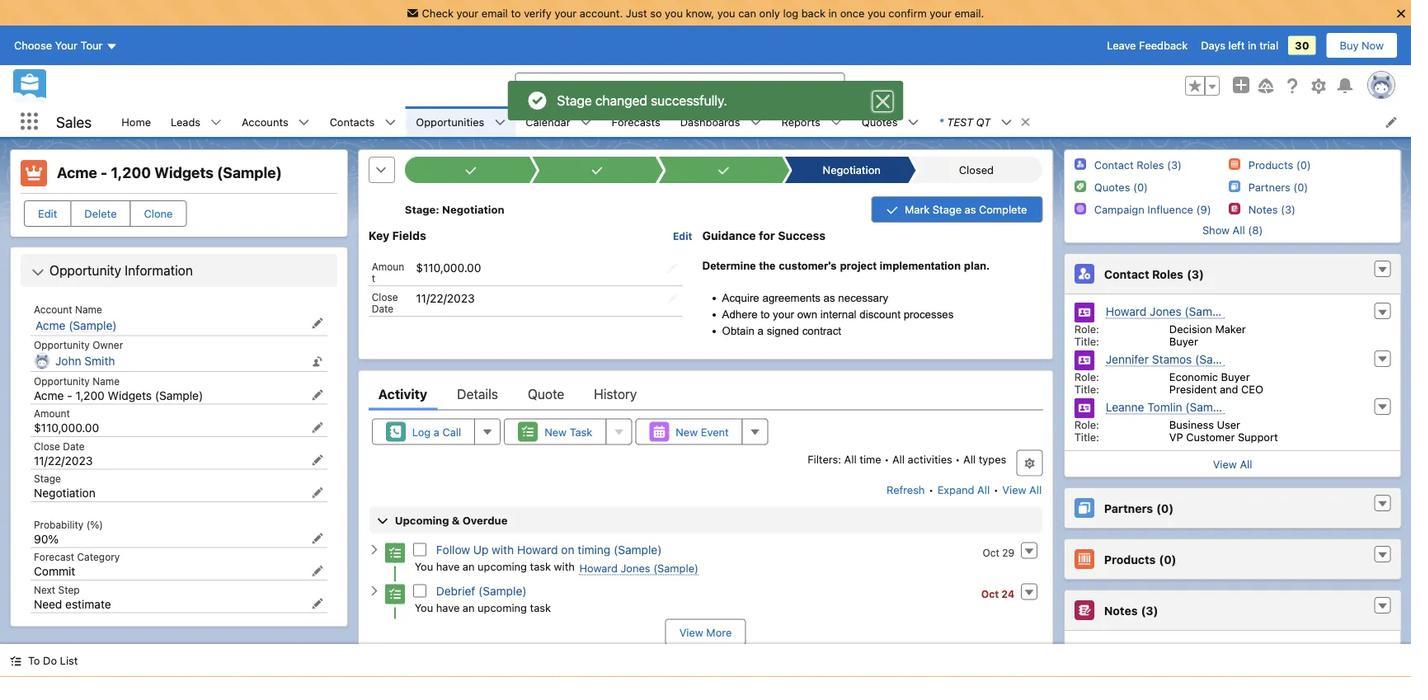 Task type: vqa. For each thing, say whether or not it's contained in the screenshot.


Task type: locate. For each thing, give the bounding box(es) containing it.
as inside acquire agreements as necessary adhere to your own internal discount processes obtain a signed contract
[[824, 291, 836, 304]]

1 vertical spatial title:
[[1074, 383, 1099, 395]]

task down follow up with howard on timing (sample)
[[530, 560, 551, 572]]

2 horizontal spatial howard
[[1106, 304, 1147, 318]]

(0) for partners (0)
[[1156, 501, 1174, 515]]

you for you have an upcoming task
[[415, 601, 433, 614]]

text default image
[[1020, 116, 1032, 128], [494, 117, 506, 128], [908, 117, 920, 128], [369, 544, 380, 555], [369, 585, 380, 596], [1377, 601, 1389, 612]]

partners image
[[1229, 181, 1240, 192]]

view inside button
[[680, 626, 704, 638]]

group
[[1186, 76, 1220, 96]]

3 you from the left
[[868, 7, 886, 19]]

your
[[457, 7, 479, 19], [555, 7, 577, 19], [930, 7, 952, 19], [773, 308, 795, 320]]

0 horizontal spatial with
[[492, 543, 514, 556]]

1 vertical spatial $110,000.00
[[34, 421, 99, 435]]

0 horizontal spatial buyer
[[1169, 335, 1198, 347]]

0 horizontal spatial you
[[665, 7, 683, 19]]

1 horizontal spatial $110,000.00
[[416, 260, 481, 274]]

view down types
[[1003, 483, 1027, 495]]

1 vertical spatial a
[[434, 425, 440, 437]]

11/22/2023 down amount
[[34, 454, 93, 467]]

1 vertical spatial in
[[1248, 39, 1257, 52]]

howard right howard jones (sample) image
[[1106, 304, 1147, 318]]

date down t at the left top of page
[[372, 302, 394, 314]]

opportunity inside dropdown button
[[50, 263, 121, 278]]

list item
[[929, 106, 1039, 137]]

1 title: from the top
[[1074, 335, 1099, 347]]

2 you from the left
[[718, 7, 736, 19]]

account name
[[34, 304, 102, 315]]

contacts list item
[[320, 106, 406, 137]]

roles (3)
[[1137, 158, 1182, 171]]

1 new from the left
[[545, 425, 567, 437]]

howard jones (sample) link down timing
[[580, 562, 699, 575]]

(sample) inside howard jones (sample) link
[[1185, 304, 1233, 318]]

guidance
[[703, 229, 756, 242]]

0 horizontal spatial howard jones (sample) link
[[580, 562, 699, 575]]

task down you have an upcoming task with howard jones (sample)
[[530, 601, 551, 614]]

0 horizontal spatial view
[[680, 626, 704, 638]]

role: down jennifer stamos (sample) icon
[[1074, 418, 1099, 431]]

howard
[[1106, 304, 1147, 318], [517, 543, 558, 556], [580, 562, 618, 574]]

name for account name
[[75, 304, 102, 315]]

acme - 1,200 widgets (sample) down smith
[[34, 389, 203, 402]]

edit
[[38, 208, 57, 220], [673, 230, 693, 242]]

john smith link
[[55, 354, 115, 369]]

close down amount
[[34, 441, 60, 452]]

a right obtain
[[758, 324, 764, 337]]

new left event
[[676, 425, 698, 437]]

acme inside "link"
[[35, 318, 66, 332]]

amoun
[[372, 260, 405, 272]]

24
[[1002, 588, 1015, 600]]

do
[[43, 655, 57, 667]]

contact up quotes (0)
[[1094, 158, 1134, 171]]

an down up
[[463, 560, 475, 572]]

0 vertical spatial howard jones (sample) link
[[1106, 304, 1233, 319]]

business
[[1169, 418, 1214, 431]]

view all link down vp customer support
[[1065, 450, 1401, 477]]

an for you have an upcoming task with howard jones (sample)
[[463, 560, 475, 572]]

negotiation
[[823, 163, 881, 176], [442, 203, 505, 215], [34, 486, 96, 500]]

details link
[[457, 377, 498, 410]]

0 vertical spatial contact
[[1094, 158, 1134, 171]]

activity
[[379, 386, 428, 401]]

in right back
[[829, 7, 838, 19]]

1 vertical spatial view
[[1003, 483, 1027, 495]]

0 vertical spatial negotiation
[[823, 163, 881, 176]]

role: for howard
[[1074, 323, 1099, 335]]

- down 'opportunity name'
[[67, 389, 72, 402]]

1 horizontal spatial howard
[[580, 562, 618, 574]]

0 vertical spatial an
[[463, 560, 475, 572]]

name down smith
[[93, 375, 120, 387]]

accounts list item
[[232, 106, 320, 137]]

2 horizontal spatial you
[[868, 7, 886, 19]]

business user
[[1169, 418, 1240, 431]]

2 title: from the top
[[1074, 383, 1099, 395]]

tomlin
[[1148, 400, 1182, 414]]

title: down leanne tomlin (sample) icon at the right bottom of page
[[1074, 431, 1099, 443]]

need
[[34, 597, 62, 611]]

you inside you have an upcoming task with howard jones (sample)
[[415, 560, 433, 572]]

0 vertical spatial role:
[[1074, 323, 1099, 335]]

1 horizontal spatial -
[[101, 164, 108, 182]]

amount
[[34, 408, 70, 420]]

you left can on the right top of page
[[718, 7, 736, 19]]

close down t at the left top of page
[[372, 291, 398, 302]]

1 an from the top
[[463, 560, 475, 572]]

title: up leanne tomlin (sample) icon at the right bottom of page
[[1074, 383, 1099, 395]]

edit stage image
[[312, 487, 323, 499]]

0 vertical spatial opportunity
[[50, 263, 121, 278]]

0 vertical spatial to
[[511, 7, 521, 19]]

have down debrief
[[436, 601, 460, 614]]

0 vertical spatial jones
[[1150, 304, 1182, 318]]

2 vertical spatial negotiation
[[34, 486, 96, 500]]

with right up
[[492, 543, 514, 556]]

new for new task
[[545, 425, 567, 437]]

negotiation right ':'
[[442, 203, 505, 215]]

quote link
[[528, 377, 565, 410]]

contact left 'roles'
[[1104, 267, 1149, 281]]

ceo
[[1241, 383, 1264, 395]]

$110,000.00 down fields
[[416, 260, 481, 274]]

task image
[[385, 543, 405, 563]]

next step
[[34, 584, 80, 596]]

1 you from the top
[[415, 560, 433, 572]]

1 horizontal spatial in
[[1248, 39, 1257, 52]]

2 you from the top
[[415, 601, 433, 614]]

1 task from the top
[[530, 560, 551, 572]]

text default image inside quotes list item
[[908, 117, 920, 128]]

dashboards
[[681, 116, 740, 128]]

need estimate
[[34, 597, 111, 611]]

filters:
[[808, 453, 842, 465]]

1 horizontal spatial 1,200
[[111, 164, 151, 182]]

0 horizontal spatial negotiation
[[34, 486, 96, 500]]

in right left
[[1248, 39, 1257, 52]]

0 vertical spatial have
[[436, 560, 460, 572]]

3 title: from the top
[[1074, 431, 1099, 443]]

1 horizontal spatial new
[[676, 425, 698, 437]]

1 vertical spatial have
[[436, 601, 460, 614]]

text default image inside dashboards "list item"
[[750, 117, 762, 128]]

clone
[[144, 208, 173, 220]]

opportunity image
[[21, 160, 47, 186]]

quotes image
[[1074, 181, 1086, 192]]

acme up amount
[[34, 389, 64, 402]]

partners (0)
[[1104, 501, 1174, 515]]

stage down search...
[[557, 93, 592, 108]]

an down debrief (sample) link
[[463, 601, 475, 614]]

1 horizontal spatial a
[[758, 324, 764, 337]]

1,200 down 'opportunity name'
[[75, 389, 105, 402]]

0 horizontal spatial as
[[824, 291, 836, 304]]

1 vertical spatial -
[[67, 389, 72, 402]]

you right once
[[868, 7, 886, 19]]

customer
[[1186, 431, 1235, 443]]

forecast category
[[34, 552, 120, 563]]

stage : negotiation
[[405, 203, 505, 215]]

title: for howard
[[1074, 335, 1099, 347]]

view all link
[[1065, 450, 1401, 477], [1002, 476, 1043, 502]]

(0) right the products at the bottom right
[[1159, 553, 1177, 566]]

0 horizontal spatial howard
[[517, 543, 558, 556]]

11/22/2023 down fields
[[416, 291, 475, 304]]

2 role: from the top
[[1074, 370, 1099, 383]]

contacts
[[330, 116, 375, 128]]

- up delete
[[101, 164, 108, 182]]

$110,000.00 down amount
[[34, 421, 99, 435]]

path options list box
[[405, 156, 1043, 183]]

1 vertical spatial date
[[63, 441, 85, 452]]

your left the email
[[457, 7, 479, 19]]

1 vertical spatial (0)
[[1159, 553, 1177, 566]]

1 role: from the top
[[1074, 323, 1099, 335]]

to right the email
[[511, 7, 521, 19]]

new
[[545, 425, 567, 437], [676, 425, 698, 437]]

title: for leanne
[[1074, 431, 1099, 443]]

0 horizontal spatial widgets
[[108, 389, 152, 402]]

to up signed
[[761, 308, 770, 320]]

check
[[422, 7, 454, 19]]

0 vertical spatial (3)
[[1187, 267, 1204, 281]]

task image
[[385, 584, 405, 604]]

upcoming down up
[[478, 560, 527, 572]]

contact for contact roles (3)
[[1094, 158, 1134, 171]]

:
[[436, 203, 440, 215]]

0 vertical spatial a
[[758, 324, 764, 337]]

opportunity owner
[[34, 340, 123, 351]]

text default image
[[210, 117, 222, 128], [298, 117, 310, 128], [385, 117, 396, 128], [580, 117, 592, 128], [750, 117, 762, 128], [831, 117, 842, 128], [1001, 117, 1013, 128], [1377, 264, 1389, 276], [31, 266, 45, 279], [1377, 498, 1389, 510], [1377, 550, 1389, 561], [10, 656, 21, 667]]

(0) right partners
[[1156, 501, 1174, 515]]

calendar list item
[[516, 106, 602, 137]]

refresh
[[887, 483, 925, 495]]

edit down opportunity icon
[[38, 208, 57, 220]]

leanne
[[1106, 400, 1144, 414]]

edit next step image
[[312, 598, 323, 610]]

dashboards list item
[[671, 106, 772, 137]]

0 vertical spatial acme - 1,200 widgets (sample)
[[57, 164, 282, 182]]

contact
[[1094, 158, 1134, 171], [1104, 267, 1149, 281]]

1 vertical spatial opportunity
[[34, 340, 90, 351]]

(3) right notes
[[1141, 604, 1158, 617]]

1 horizontal spatial close
[[372, 291, 398, 302]]

edit close date image
[[312, 455, 323, 466]]

0 vertical spatial close
[[372, 291, 398, 302]]

as up internal
[[824, 291, 836, 304]]

close date down amount
[[34, 441, 85, 452]]

closed
[[960, 163, 994, 176]]

buy
[[1340, 39, 1359, 52]]

howard down timing
[[580, 562, 618, 574]]

close date down t at the left top of page
[[372, 291, 398, 314]]

days left in trial
[[1202, 39, 1279, 52]]

history
[[594, 386, 637, 401]]

have inside you have an upcoming task with howard jones (sample)
[[436, 560, 460, 572]]

forecasts link
[[602, 106, 671, 137]]

date down amount
[[63, 441, 85, 452]]

0 horizontal spatial 11/22/2023
[[34, 454, 93, 467]]

1 horizontal spatial jones
[[1150, 304, 1182, 318]]

tab list
[[369, 377, 1043, 410]]

view left more
[[680, 626, 704, 638]]

0 vertical spatial widgets
[[154, 164, 214, 182]]

and
[[1220, 383, 1238, 395]]

jennifer stamos (sample) image
[[1074, 351, 1094, 370]]

1 horizontal spatial view all link
[[1065, 450, 1401, 477]]

1 vertical spatial jones
[[621, 562, 651, 574]]

acme down account
[[35, 318, 66, 332]]

0 horizontal spatial jones
[[621, 562, 651, 574]]

role: up leanne tomlin (sample) icon at the right bottom of page
[[1074, 370, 1099, 383]]

1 horizontal spatial negotiation
[[442, 203, 505, 215]]

with down on
[[554, 560, 575, 572]]

text default image inside reports list item
[[831, 117, 842, 128]]

1 vertical spatial upcoming
[[478, 601, 527, 614]]

0 vertical spatial -
[[101, 164, 108, 182]]

stamos
[[1152, 352, 1192, 366]]

1 vertical spatial an
[[463, 601, 475, 614]]

president and ceo
[[1169, 383, 1264, 395]]

role: up jennifer stamos (sample) icon
[[1074, 323, 1099, 335]]

as left complete
[[965, 203, 976, 215]]

2 have from the top
[[436, 601, 460, 614]]

your up signed
[[773, 308, 795, 320]]

1 vertical spatial 1,200
[[75, 389, 105, 402]]

an inside you have an upcoming task with howard jones (sample)
[[463, 560, 475, 572]]

1 vertical spatial negotiation
[[442, 203, 505, 215]]

2 vertical spatial view
[[680, 626, 704, 638]]

calendar link
[[516, 106, 580, 137]]

* test qt
[[939, 116, 991, 128]]

2 task from the top
[[530, 601, 551, 614]]

products image
[[1229, 158, 1240, 170]]

verify
[[524, 7, 552, 19]]

jennifer stamos (sample)
[[1106, 352, 1243, 366]]

notes element
[[1064, 590, 1402, 677]]

1 vertical spatial acme
[[35, 318, 66, 332]]

$110,000.00 for amount
[[34, 421, 99, 435]]

(sample)
[[217, 164, 282, 182], [1185, 304, 1233, 318], [69, 318, 117, 332], [1195, 352, 1243, 366], [155, 389, 203, 402], [1185, 400, 1234, 414], [614, 543, 662, 556], [654, 562, 699, 574], [479, 584, 527, 597]]

1 vertical spatial close
[[34, 441, 60, 452]]

2 horizontal spatial view
[[1213, 458, 1237, 470]]

0 vertical spatial edit
[[38, 208, 57, 220]]

show
[[1202, 224, 1230, 236]]

1 upcoming from the top
[[478, 560, 527, 572]]

1 vertical spatial you
[[415, 601, 433, 614]]

stage up fields
[[405, 203, 436, 215]]

1 vertical spatial close date
[[34, 441, 85, 452]]

2 an from the top
[[463, 601, 475, 614]]

have down follow
[[436, 560, 460, 572]]

howard up you have an upcoming task with howard jones (sample)
[[517, 543, 558, 556]]

with inside you have an upcoming task with howard jones (sample)
[[554, 560, 575, 572]]

1 horizontal spatial close date
[[372, 291, 398, 314]]

view inside contact roles element
[[1213, 458, 1237, 470]]

list
[[60, 655, 78, 667]]

1 horizontal spatial to
[[761, 308, 770, 320]]

all right expand all button
[[1030, 483, 1042, 495]]

new for new event
[[676, 425, 698, 437]]

obtain
[[722, 324, 755, 337]]

text default image inside opportunity information dropdown button
[[31, 266, 45, 279]]

opportunity up account name
[[50, 263, 121, 278]]

1,200 up clone button
[[111, 164, 151, 182]]

3 role: from the top
[[1074, 418, 1099, 431]]

all left types
[[964, 453, 976, 465]]

acme (sample)
[[35, 318, 117, 332]]

oct left 29
[[983, 547, 1000, 558]]

opportunities list item
[[406, 106, 516, 137]]

opportunity up john
[[34, 340, 90, 351]]

list
[[112, 106, 1412, 137]]

view all link down types
[[1002, 476, 1043, 502]]

opportunity for opportunity owner
[[34, 340, 90, 351]]

stage up probability on the bottom left
[[34, 473, 61, 485]]

0 vertical spatial view
[[1213, 458, 1237, 470]]

2 vertical spatial howard
[[580, 562, 618, 574]]

upcoming down debrief (sample) link
[[478, 601, 527, 614]]

campaign influence (9) link
[[1094, 203, 1211, 216]]

2 vertical spatial opportunity
[[34, 375, 90, 387]]

new left task in the left bottom of the page
[[545, 425, 567, 437]]

stage right mark
[[933, 203, 962, 215]]

edit opportunity name image
[[312, 389, 323, 401]]

determine
[[703, 259, 756, 271]]

trial
[[1260, 39, 1279, 52]]

mark
[[905, 203, 930, 215]]

0 vertical spatial date
[[372, 302, 394, 314]]

1 horizontal spatial buyer
[[1221, 370, 1250, 383]]

stage inside success alert dialog
[[557, 93, 592, 108]]

activity link
[[379, 377, 428, 410]]

view
[[1213, 458, 1237, 470], [1003, 483, 1027, 495], [680, 626, 704, 638]]

1 horizontal spatial you
[[718, 7, 736, 19]]

calendar
[[526, 116, 571, 128]]

howard jones (sample) link up the decision
[[1106, 304, 1233, 319]]

you right so
[[665, 7, 683, 19]]

you
[[665, 7, 683, 19], [718, 7, 736, 19], [868, 7, 886, 19]]

name
[[75, 304, 102, 315], [93, 375, 120, 387]]

log
[[783, 7, 799, 19]]

0 vertical spatial upcoming
[[478, 560, 527, 572]]

1 vertical spatial oct
[[982, 588, 999, 600]]

you right task icon
[[415, 601, 433, 614]]

acme - 1,200 widgets (sample) up clone button
[[57, 164, 282, 182]]

2 horizontal spatial negotiation
[[823, 163, 881, 176]]

0 vertical spatial title:
[[1074, 335, 1099, 347]]

0 horizontal spatial edit
[[38, 208, 57, 220]]

title: for jennifer
[[1074, 383, 1099, 395]]

all down 'support'
[[1240, 458, 1253, 470]]

edit left "guidance"
[[673, 230, 693, 242]]

negotiation inside the path options list box
[[823, 163, 881, 176]]

$110,000.00
[[416, 260, 481, 274], [34, 421, 99, 435]]

0 vertical spatial you
[[415, 560, 433, 572]]

days
[[1202, 39, 1226, 52]]

0 horizontal spatial (3)
[[1141, 604, 1158, 617]]

leanne tomlin (sample)
[[1106, 400, 1234, 414]]

all
[[1233, 224, 1245, 236], [845, 453, 857, 465], [893, 453, 905, 465], [964, 453, 976, 465], [1240, 458, 1253, 470], [978, 483, 990, 495], [1030, 483, 1042, 495]]

leads list item
[[161, 106, 232, 137]]

edit amount image
[[312, 422, 323, 434]]

1 horizontal spatial (3)
[[1187, 267, 1204, 281]]

1 vertical spatial as
[[824, 291, 836, 304]]

widgets down smith
[[108, 389, 152, 402]]

negotiation up probability (%)
[[34, 486, 96, 500]]

0 vertical spatial as
[[965, 203, 976, 215]]

0 horizontal spatial -
[[67, 389, 72, 402]]

opportunity down john
[[34, 375, 90, 387]]

a right log
[[434, 425, 440, 437]]

widgets up clone button
[[154, 164, 214, 182]]

you right task image
[[415, 560, 433, 572]]

a inside button
[[434, 425, 440, 437]]

0 vertical spatial name
[[75, 304, 102, 315]]

influence (9)
[[1148, 203, 1211, 215]]

1 have from the top
[[436, 560, 460, 572]]

0 horizontal spatial a
[[434, 425, 440, 437]]

debrief (sample) link
[[436, 584, 527, 597]]

2 new from the left
[[676, 425, 698, 437]]

signed
[[767, 324, 799, 337]]

1 vertical spatial task
[[530, 601, 551, 614]]

0 horizontal spatial to
[[511, 7, 521, 19]]

close date
[[372, 291, 398, 314], [34, 441, 85, 452]]

task inside you have an upcoming task with howard jones (sample)
[[530, 560, 551, 572]]

qt
[[977, 116, 991, 128]]

negotiation down quotes
[[823, 163, 881, 176]]

(3) right 'roles'
[[1187, 267, 1204, 281]]

oct left 24
[[982, 588, 999, 600]]

jones inside contact roles element
[[1150, 304, 1182, 318]]

processes
[[904, 308, 954, 320]]

1 vertical spatial name
[[93, 375, 120, 387]]

campaign influence image
[[1074, 203, 1086, 215]]

mark stage as complete
[[905, 203, 1028, 215]]

1 vertical spatial acme - 1,200 widgets (sample)
[[34, 389, 203, 402]]

name up acme (sample)
[[75, 304, 102, 315]]

oct for debrief (sample)
[[982, 588, 999, 600]]

2 upcoming from the top
[[478, 601, 527, 614]]

acquire
[[722, 291, 760, 304]]

once
[[841, 7, 865, 19]]

upcoming inside you have an upcoming task with howard jones (sample)
[[478, 560, 527, 572]]

all right the expand
[[978, 483, 990, 495]]

• left the expand
[[929, 483, 934, 495]]

as inside 'button'
[[965, 203, 976, 215]]

check your email to verify your account. just so you know, you can only log back in once you confirm your email.
[[422, 7, 985, 19]]

view down vp customer support
[[1213, 458, 1237, 470]]

search... button
[[515, 73, 845, 99]]

1 vertical spatial widgets
[[108, 389, 152, 402]]

acme right opportunity icon
[[57, 164, 97, 182]]

1 horizontal spatial date
[[372, 302, 394, 314]]

0 horizontal spatial in
[[829, 7, 838, 19]]

title: up jennifer stamos (sample) icon
[[1074, 335, 1099, 347]]



Task type: describe. For each thing, give the bounding box(es) containing it.
forecasts
[[612, 116, 661, 128]]

(sample) inside you have an upcoming task with howard jones (sample)
[[654, 562, 699, 574]]

stage changed successfully.
[[557, 93, 728, 108]]

success alert dialog
[[508, 81, 904, 120]]

role: for jennifer
[[1074, 370, 1099, 383]]

0 horizontal spatial close
[[34, 441, 60, 452]]

refresh • expand all • view all
[[887, 483, 1042, 495]]

accounts
[[242, 116, 289, 128]]

your
[[55, 39, 78, 52]]

have for you have an upcoming task with howard jones (sample)
[[436, 560, 460, 572]]

as for necessary
[[824, 291, 836, 304]]

home
[[121, 116, 151, 128]]

can
[[739, 7, 757, 19]]

roles
[[1152, 267, 1184, 281]]

a inside acquire agreements as necessary adhere to your own internal discount processes obtain a signed contract
[[758, 324, 764, 337]]

show all (8) link
[[1202, 224, 1263, 236]]

vp
[[1169, 431, 1183, 443]]

vp customer support
[[1169, 431, 1278, 443]]

account
[[34, 304, 72, 315]]

clone button
[[130, 200, 187, 227]]

1 you from the left
[[665, 7, 683, 19]]

types
[[979, 453, 1007, 465]]

reports list item
[[772, 106, 852, 137]]

howard jones (sample) image
[[1074, 303, 1094, 323]]

have for you have an upcoming task
[[436, 601, 460, 614]]

negotiation link
[[793, 156, 908, 183]]

1 vertical spatial howard
[[517, 543, 558, 556]]

decision maker
[[1169, 323, 1246, 335]]

stage for stage
[[34, 473, 61, 485]]

test
[[947, 116, 974, 128]]

text default image inside accounts list item
[[298, 117, 310, 128]]

text default image inside "leads" list item
[[210, 117, 222, 128]]

closed link
[[919, 156, 1035, 183]]

products (0)
[[1249, 158, 1311, 171]]

0 vertical spatial buyer
[[1169, 335, 1198, 347]]

up
[[473, 543, 489, 556]]

to do list
[[28, 655, 78, 667]]

2 vertical spatial acme
[[34, 389, 64, 402]]

(3) inside contact roles element
[[1187, 267, 1204, 281]]

text default image inside calendar list item
[[580, 117, 592, 128]]

choose your tour button
[[13, 32, 118, 59]]

feedback
[[1139, 39, 1188, 52]]

task for you have an upcoming task
[[530, 601, 551, 614]]

(sample) inside acme (sample) "link"
[[69, 318, 117, 332]]

your inside acquire agreements as necessary adhere to your own internal discount processes obtain a signed contract
[[773, 308, 795, 320]]

changed
[[596, 93, 648, 108]]

all inside contact roles element
[[1240, 458, 1253, 470]]

notes (3)
[[1104, 604, 1158, 617]]

edit forecast category image
[[312, 566, 323, 577]]

log a call
[[412, 425, 461, 437]]

just
[[626, 7, 647, 19]]

1 horizontal spatial howard jones (sample) link
[[1106, 304, 1233, 319]]

oct 24
[[982, 588, 1015, 600]]

quotes list item
[[852, 106, 929, 137]]

oct for follow up with howard on timing (sample)
[[983, 547, 1000, 558]]

0 vertical spatial in
[[829, 7, 838, 19]]

history link
[[594, 377, 637, 410]]

1 horizontal spatial 11/22/2023
[[416, 291, 475, 304]]

contacts link
[[320, 106, 385, 137]]

leanne tomlin (sample) image
[[1074, 399, 1094, 418]]

contact roles (3)
[[1094, 158, 1182, 171]]

follow up with howard on timing (sample) link
[[436, 543, 662, 556]]

determine the customer's project implementation plan.
[[703, 259, 990, 271]]

opportunity information
[[50, 263, 193, 278]]

opportunities link
[[406, 106, 494, 137]]

role: for leanne
[[1074, 418, 1099, 431]]

choose your tour
[[14, 39, 103, 52]]

name for opportunity name
[[93, 375, 120, 387]]

contact roles (3)
[[1104, 267, 1204, 281]]

0 vertical spatial with
[[492, 543, 514, 556]]

notes (3) link
[[1249, 203, 1296, 216]]

1 horizontal spatial edit
[[673, 230, 693, 242]]

view all
[[1213, 458, 1253, 470]]

edit account name image
[[312, 318, 323, 329]]

upcoming
[[395, 513, 449, 526]]

contract
[[803, 324, 842, 337]]

howard jones (sample)
[[1106, 304, 1233, 318]]

account.
[[580, 7, 623, 19]]

filters: all time • all activities • all types
[[808, 453, 1007, 465]]

(0) for products (0)
[[1159, 553, 1177, 566]]

1 vertical spatial 11/22/2023
[[34, 454, 93, 467]]

your left email.
[[930, 7, 952, 19]]

jennifer stamos (sample) link
[[1106, 352, 1243, 367]]

show all (8)
[[1202, 224, 1263, 236]]

leave feedback link
[[1107, 39, 1188, 52]]

probability (%)
[[34, 519, 103, 531]]

date inside close date
[[372, 302, 394, 314]]

tab list containing activity
[[369, 377, 1043, 410]]

(3) inside notes element
[[1141, 604, 1158, 617]]

0 vertical spatial acme
[[57, 164, 97, 182]]

• down types
[[994, 483, 999, 495]]

notes image
[[1229, 203, 1240, 215]]

campaign influence (9)
[[1094, 203, 1211, 215]]

text default image inside notes element
[[1377, 601, 1389, 612]]

$110,000.00 for amoun t
[[416, 260, 481, 274]]

1 horizontal spatial widgets
[[154, 164, 214, 182]]

contact roles image
[[1074, 158, 1086, 170]]

follow
[[436, 543, 470, 556]]

view for view all
[[1213, 458, 1237, 470]]

you for you have an upcoming task with howard jones (sample)
[[415, 560, 433, 572]]

reports link
[[772, 106, 831, 137]]

task for you have an upcoming task with howard jones (sample)
[[530, 560, 551, 572]]

oct 29
[[983, 547, 1015, 558]]

1 vertical spatial howard jones (sample) link
[[580, 562, 699, 575]]

text default image inside contacts list item
[[385, 117, 396, 128]]

back
[[802, 7, 826, 19]]

jennifer
[[1106, 352, 1149, 366]]

opportunity for opportunity information
[[50, 263, 121, 278]]

acquire agreements as necessary adhere to your own internal discount processes obtain a signed contract
[[722, 291, 954, 337]]

buy now
[[1340, 39, 1384, 52]]

1 horizontal spatial view
[[1003, 483, 1027, 495]]

all left (8)
[[1233, 224, 1245, 236]]

your right verify
[[555, 7, 577, 19]]

on
[[561, 543, 575, 556]]

text default image inside to do list button
[[10, 656, 21, 667]]

upcoming for you have an upcoming task
[[478, 601, 527, 614]]

howard inside you have an upcoming task with howard jones (sample)
[[580, 562, 618, 574]]

30
[[1295, 39, 1310, 52]]

stage for stage : negotiation
[[405, 203, 436, 215]]

edit probability (%) image
[[312, 533, 323, 545]]

delete
[[84, 208, 117, 220]]

(8)
[[1248, 224, 1263, 236]]

edit inside button
[[38, 208, 57, 220]]

for
[[759, 229, 775, 242]]

opportunity for opportunity name
[[34, 375, 90, 387]]

0 horizontal spatial close date
[[34, 441, 85, 452]]

howard inside contact roles element
[[1106, 304, 1147, 318]]

stage for stage changed successfully.
[[557, 93, 592, 108]]

(sample) inside leanne tomlin (sample) link
[[1185, 400, 1234, 414]]

• right time
[[885, 453, 890, 465]]

maker
[[1215, 323, 1246, 335]]

accounts link
[[232, 106, 298, 137]]

debrief
[[436, 584, 476, 597]]

quotes link
[[852, 106, 908, 137]]

list item containing *
[[929, 106, 1039, 137]]

leads link
[[161, 106, 210, 137]]

contact roles element
[[1064, 253, 1402, 478]]

an for you have an upcoming task
[[463, 601, 475, 614]]

as for complete
[[965, 203, 976, 215]]

products
[[1104, 553, 1156, 566]]

partners (0)
[[1249, 181, 1308, 193]]

task
[[570, 425, 593, 437]]

decision
[[1169, 323, 1212, 335]]

stage inside 'button'
[[933, 203, 962, 215]]

email.
[[955, 7, 985, 19]]

list containing home
[[112, 106, 1412, 137]]

upcoming for you have an upcoming task with howard jones (sample)
[[478, 560, 527, 572]]

jones inside you have an upcoming task with howard jones (sample)
[[621, 562, 651, 574]]

0 horizontal spatial date
[[63, 441, 85, 452]]

smith
[[84, 354, 115, 368]]

new task button
[[504, 418, 607, 445]]

new event
[[676, 425, 729, 437]]

discount
[[860, 308, 901, 320]]

to inside acquire agreements as necessary adhere to your own internal discount processes obtain a signed contract
[[761, 308, 770, 320]]

(sample) inside jennifer stamos (sample) link
[[1195, 352, 1243, 366]]

view for view more
[[680, 626, 704, 638]]

0 horizontal spatial view all link
[[1002, 476, 1043, 502]]

internal
[[821, 308, 857, 320]]

overdue
[[463, 513, 508, 526]]

adhere
[[722, 308, 758, 320]]

text default image inside opportunities list item
[[494, 117, 506, 128]]

1 vertical spatial buyer
[[1221, 370, 1250, 383]]

new task
[[545, 425, 593, 437]]

all right time
[[893, 453, 905, 465]]

acme (sample) link
[[35, 318, 117, 333]]

contact for contact roles (3)
[[1104, 267, 1149, 281]]

estimate
[[65, 597, 111, 611]]

complete
[[979, 203, 1028, 215]]

notes
[[1104, 604, 1138, 617]]

• right activities
[[956, 453, 961, 465]]

all left time
[[845, 453, 857, 465]]



